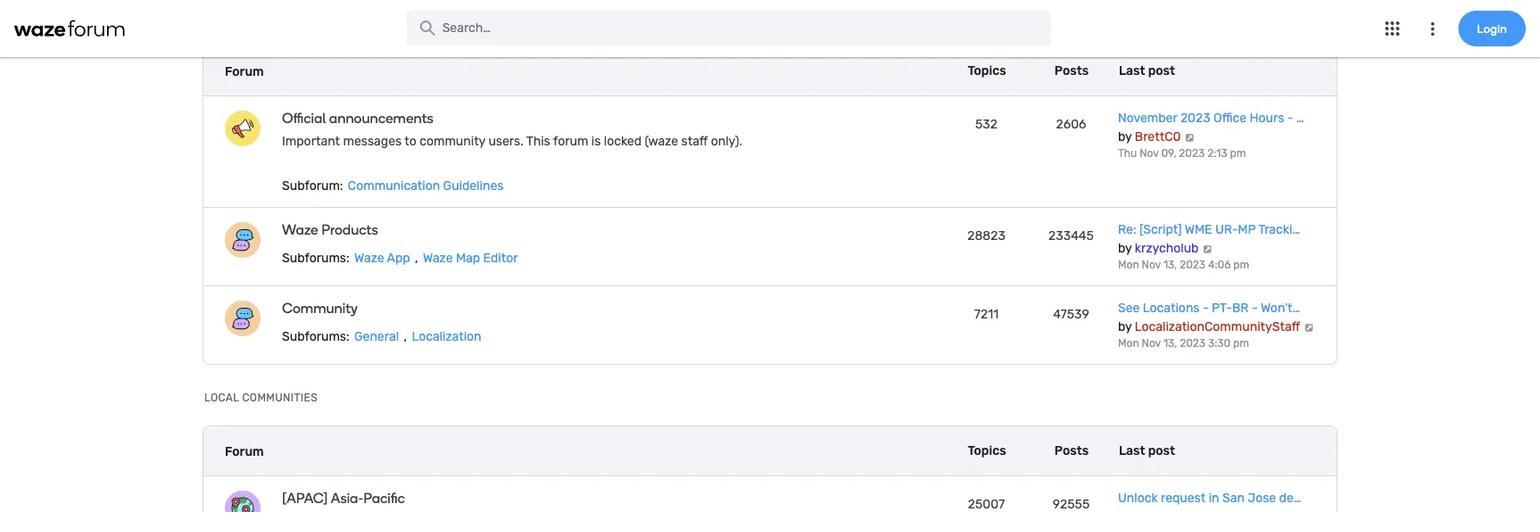 Task type: locate. For each thing, give the bounding box(es) containing it.
09,
[[1161, 147, 1177, 160]]

2 13, from the top
[[1164, 337, 1177, 350]]

, right general
[[404, 329, 407, 344]]

2 vertical spatial nov
[[1142, 337, 1161, 350]]

13, down the locations
[[1164, 337, 1177, 350]]

november 2023 office hours - … by brettc0
[[1118, 111, 1305, 144]]

forum up no unread posts icon
[[225, 444, 264, 459]]

1 13, from the top
[[1164, 259, 1177, 271]]

mon down re:
[[1118, 259, 1139, 271]]

2023 for waze products
[[1180, 259, 1206, 271]]

forum up forum locked icon
[[225, 64, 264, 78]]

1 vertical spatial subforums:
[[282, 329, 349, 344]]

1 by from the top
[[1118, 129, 1132, 144]]

last post
[[1119, 63, 1175, 78], [1119, 444, 1175, 458]]

subforums: for waze products
[[282, 250, 349, 265]]

25007
[[968, 497, 1005, 512]]

post
[[1148, 63, 1175, 78], [1148, 444, 1175, 458]]

1 vertical spatial last post
[[1119, 444, 1175, 458]]

0 horizontal spatial waze
[[282, 221, 318, 238]]

1 horizontal spatial ,
[[415, 250, 418, 265]]

nov
[[1140, 147, 1159, 160], [1142, 259, 1161, 271], [1142, 337, 1161, 350]]

brettc0
[[1135, 129, 1181, 144]]

only).
[[711, 133, 743, 148]]

1 vertical spatial by
[[1118, 241, 1132, 255]]

2 mon from the top
[[1118, 337, 1139, 350]]

topics up 532
[[968, 63, 1006, 78]]

0 horizontal spatial view the latest post image
[[1202, 245, 1214, 253]]

nov down the locations
[[1142, 337, 1161, 350]]

nov down krzycholub link
[[1142, 259, 1161, 271]]

see
[[1118, 301, 1140, 315]]

posts
[[1055, 63, 1089, 78], [1055, 444, 1089, 458]]

0 vertical spatial subforums:
[[282, 250, 349, 265]]

no unread posts image
[[225, 491, 261, 512]]

mon for community
[[1118, 337, 1139, 350]]

communities
[[242, 392, 318, 404]]

view the latest post image
[[1202, 245, 1214, 253], [1304, 323, 1315, 332]]

nov for waze products
[[1142, 259, 1161, 271]]

0 vertical spatial posts
[[1055, 63, 1089, 78]]

general
[[354, 329, 399, 344]]

1 vertical spatial posts
[[1055, 444, 1089, 458]]

see locations - pt-br - won't… link
[[1118, 301, 1300, 315]]

1 vertical spatial last
[[1119, 444, 1146, 458]]

13,
[[1164, 259, 1177, 271], [1164, 337, 1177, 350]]

- left …
[[1288, 111, 1294, 125]]

2023 inside november 2023 office hours - … by brettc0
[[1181, 111, 1211, 125]]

2 horizontal spatial -
[[1288, 111, 1294, 125]]

office
[[1214, 111, 1247, 125]]

3 by from the top
[[1118, 319, 1132, 334]]

2023
[[1181, 111, 1211, 125], [1179, 147, 1205, 160], [1180, 259, 1206, 271], [1180, 337, 1206, 350]]

nov down brettc0 link
[[1140, 147, 1159, 160]]

waze left app
[[354, 250, 384, 265]]

3:30
[[1208, 337, 1231, 350]]

1 forum from the top
[[225, 64, 264, 78]]

1 last post from the top
[[1119, 63, 1175, 78]]

november 2023 office hours - … link
[[1118, 111, 1305, 125]]

last up november
[[1119, 63, 1146, 78]]

localization link
[[410, 329, 483, 344]]

2 last post from the top
[[1119, 444, 1175, 458]]

posts up 92555
[[1055, 444, 1089, 458]]

0 vertical spatial topics
[[968, 63, 1006, 78]]

posts up the 2606
[[1055, 63, 1089, 78]]

0 vertical spatial view the latest post image
[[1202, 245, 1214, 253]]

view the latest post image for waze products
[[1202, 245, 1214, 253]]

- inside november 2023 office hours - … by brettc0
[[1288, 111, 1294, 125]]

1 horizontal spatial -
[[1252, 301, 1258, 315]]

this
[[526, 133, 550, 148]]

by down see
[[1118, 319, 1132, 334]]

1 vertical spatial topics
[[968, 444, 1006, 458]]

2 posts from the top
[[1055, 444, 1089, 458]]

2 subforums: from the top
[[282, 329, 349, 344]]

0 horizontal spatial ,
[[404, 329, 407, 344]]

13, down krzycholub
[[1164, 259, 1177, 271]]

1 mon from the top
[[1118, 259, 1139, 271]]

1 vertical spatial 13,
[[1164, 337, 1177, 350]]

1 horizontal spatial view the latest post image
[[1304, 323, 1315, 332]]

2023 down view the latest post image
[[1179, 147, 1205, 160]]

by for official announcements
[[1118, 129, 1132, 144]]

post up november
[[1148, 63, 1175, 78]]

0 vertical spatial last post
[[1119, 63, 1175, 78]]

[script]
[[1140, 222, 1182, 237]]

1 vertical spatial post
[[1148, 444, 1175, 458]]

pm right 4:06
[[1234, 259, 1250, 271]]

1 subforums: from the top
[[282, 250, 349, 265]]

by inside november 2023 office hours - … by brettc0
[[1118, 129, 1132, 144]]

92555
[[1053, 497, 1090, 512]]

important
[[282, 133, 340, 148]]

2023 left 3:30
[[1180, 337, 1206, 350]]

0 vertical spatial forum
[[225, 64, 264, 78]]

pm
[[1230, 147, 1246, 160], [1234, 259, 1250, 271], [1233, 337, 1249, 350]]

0 vertical spatial 13,
[[1164, 259, 1177, 271]]

request
[[1161, 491, 1206, 506]]

0 horizontal spatial -
[[1203, 301, 1209, 315]]

2 vertical spatial by
[[1118, 319, 1132, 334]]

pm right 2:13
[[1230, 147, 1246, 160]]

waze map editor link
[[421, 250, 520, 265]]

1 horizontal spatial waze
[[354, 250, 384, 265]]

by inside see locations - pt-br - won't… by localizationcommunitystaff
[[1118, 319, 1132, 334]]

waze down subforum:
[[282, 221, 318, 238]]

de…
[[1279, 491, 1302, 506]]

by up thu
[[1118, 129, 1132, 144]]

hours
[[1250, 111, 1285, 125]]

1 vertical spatial view the latest post image
[[1304, 323, 1315, 332]]

by
[[1118, 129, 1132, 144], [1118, 241, 1132, 255], [1118, 319, 1132, 334]]

0 vertical spatial post
[[1148, 63, 1175, 78]]

mon nov 13, 2023 3:30 pm
[[1118, 337, 1249, 350]]

general link
[[353, 329, 401, 344]]

- left pt- on the bottom
[[1203, 301, 1209, 315]]

1 vertical spatial nov
[[1142, 259, 1161, 271]]

last up unlock
[[1119, 444, 1146, 458]]

2 by from the top
[[1118, 241, 1132, 255]]

7211
[[974, 307, 999, 322]]

0 vertical spatial mon
[[1118, 259, 1139, 271]]

,
[[415, 250, 418, 265], [404, 329, 407, 344]]

map
[[456, 250, 480, 265]]

won't…
[[1261, 301, 1300, 315]]

topics up 25007
[[968, 444, 1006, 458]]

products
[[321, 221, 378, 238]]

2 forum from the top
[[225, 444, 264, 459]]

last
[[1119, 63, 1146, 78], [1119, 444, 1146, 458]]

last post up november
[[1119, 63, 1175, 78]]

pm right 3:30
[[1233, 337, 1249, 350]]

2023 left 4:06
[[1180, 259, 1206, 271]]

subforums: down the community
[[282, 329, 349, 344]]

-
[[1288, 111, 1294, 125], [1203, 301, 1209, 315], [1252, 301, 1258, 315]]

mon down see
[[1118, 337, 1139, 350]]

1 vertical spatial mon
[[1118, 337, 1139, 350]]

2 vertical spatial pm
[[1233, 337, 1249, 350]]

brettc0 link
[[1135, 129, 1181, 144]]

subforums: waze app , waze map editor
[[282, 250, 518, 265]]

unlock request in san jose de… link
[[1118, 491, 1302, 506]]

- right br
[[1252, 301, 1258, 315]]

[apac] asia-pacific
[[282, 490, 405, 506]]

subforums: down waze products
[[282, 250, 349, 265]]

2023 up view the latest post image
[[1181, 111, 1211, 125]]

forum
[[225, 64, 264, 78], [225, 444, 264, 459]]

last post up unlock
[[1119, 444, 1175, 458]]

by down re:
[[1118, 241, 1132, 255]]

1 vertical spatial pm
[[1234, 259, 1250, 271]]

, right app
[[415, 250, 418, 265]]

topics
[[968, 63, 1006, 78], [968, 444, 1006, 458]]

mon for waze products
[[1118, 259, 1139, 271]]

pm for community
[[1233, 337, 1249, 350]]

waze left map
[[423, 250, 453, 265]]

0 vertical spatial last
[[1119, 63, 1146, 78]]

community link
[[282, 299, 797, 316]]

0 vertical spatial by
[[1118, 129, 1132, 144]]

post up request
[[1148, 444, 1175, 458]]

1 vertical spatial ,
[[404, 329, 407, 344]]

1 topics from the top
[[968, 63, 1006, 78]]

47539
[[1053, 307, 1090, 322]]

guidelines
[[443, 178, 504, 193]]

waze
[[282, 221, 318, 238], [354, 250, 384, 265], [423, 250, 453, 265]]

re:
[[1118, 222, 1137, 237]]

nov for community
[[1142, 337, 1161, 350]]

1 vertical spatial forum
[[225, 444, 264, 459]]

by inside re: [script] wme ur-mp tracki… by krzycholub
[[1118, 241, 1132, 255]]



Task type: vqa. For each thing, say whether or not it's contained in the screenshot.
computer image
no



Task type: describe. For each thing, give the bounding box(es) containing it.
13, for community
[[1164, 337, 1177, 350]]

communication
[[348, 178, 440, 193]]

subforums: general , localization
[[282, 329, 482, 344]]

2023 for community
[[1180, 337, 1206, 350]]

local communities
[[204, 392, 318, 404]]

[apac]
[[282, 490, 328, 506]]

2 post from the top
[[1148, 444, 1175, 458]]

2 horizontal spatial waze
[[423, 250, 453, 265]]

pm for waze products
[[1234, 259, 1250, 271]]

0 vertical spatial ,
[[415, 250, 418, 265]]

0 vertical spatial nov
[[1140, 147, 1159, 160]]

krzycholub
[[1135, 241, 1199, 255]]

28823
[[968, 228, 1006, 243]]

locked
[[604, 133, 642, 148]]

subforums: for community
[[282, 329, 349, 344]]

[apac] asia-pacific link
[[282, 490, 797, 506]]

is
[[592, 133, 601, 148]]

br
[[1233, 301, 1249, 315]]

2:13
[[1208, 147, 1228, 160]]

local communities link
[[204, 392, 318, 404]]

forum locked image
[[225, 111, 261, 146]]

jose
[[1248, 491, 1276, 506]]

official announcements link
[[282, 109, 797, 126]]

1 last from the top
[[1119, 63, 1146, 78]]

communication guidelines link
[[346, 178, 505, 193]]

staff
[[681, 133, 708, 148]]

locations
[[1143, 301, 1200, 315]]

mp
[[1238, 222, 1256, 237]]

13, for waze products
[[1164, 259, 1177, 271]]

november
[[1118, 111, 1178, 125]]

local
[[204, 392, 239, 404]]

in
[[1209, 491, 1220, 506]]

…
[[1297, 111, 1305, 125]]

waze products link
[[282, 221, 797, 238]]

pacific
[[363, 490, 405, 506]]

subforum: communication guidelines
[[282, 178, 504, 193]]

re: [script] wme ur-mp tracki… link
[[1118, 222, 1300, 237]]

2606
[[1056, 117, 1087, 132]]

view the latest post image
[[1184, 133, 1196, 142]]

community
[[282, 299, 358, 316]]

asia-
[[331, 490, 363, 506]]

waze products
[[282, 221, 378, 238]]

mon nov 13, 2023 4:06 pm
[[1118, 259, 1250, 271]]

app
[[387, 250, 410, 265]]

0 vertical spatial pm
[[1230, 147, 1246, 160]]

localizationcommunitystaff link
[[1135, 319, 1301, 334]]

thu
[[1118, 147, 1137, 160]]

ur-
[[1216, 222, 1238, 237]]

announcements
[[329, 109, 434, 126]]

san
[[1223, 491, 1245, 506]]

2023 for official announcements
[[1179, 147, 1205, 160]]

subforum:
[[282, 178, 343, 193]]

forum
[[553, 133, 588, 148]]

community
[[420, 133, 485, 148]]

2 topics from the top
[[968, 444, 1006, 458]]

unlock request in san jose de…
[[1118, 491, 1302, 506]]

unlock
[[1118, 491, 1158, 506]]

(waze
[[645, 133, 678, 148]]

wme
[[1185, 222, 1212, 237]]

localization
[[412, 329, 482, 344]]

532
[[976, 117, 998, 132]]

localizationcommunitystaff
[[1135, 319, 1301, 334]]

editor
[[483, 250, 518, 265]]

view the latest post image for community
[[1304, 323, 1315, 332]]

krzycholub link
[[1135, 241, 1199, 255]]

233445
[[1049, 228, 1094, 243]]

by for waze products
[[1118, 241, 1132, 255]]

re: [script] wme ur-mp tracki… by krzycholub
[[1118, 222, 1300, 255]]

4:06
[[1208, 259, 1231, 271]]

pt-
[[1212, 301, 1233, 315]]

to
[[405, 133, 417, 148]]

see locations - pt-br - won't… by localizationcommunitystaff
[[1118, 301, 1301, 334]]

users.
[[489, 133, 524, 148]]

official
[[282, 109, 326, 126]]

2 last from the top
[[1119, 444, 1146, 458]]

1 post from the top
[[1148, 63, 1175, 78]]

messages
[[343, 133, 402, 148]]

waze app link
[[353, 250, 412, 265]]

official announcements important messages to community users. this forum is locked (waze staff only).
[[282, 109, 743, 148]]

thu nov 09, 2023 2:13 pm
[[1118, 147, 1246, 160]]

1 posts from the top
[[1055, 63, 1089, 78]]

tracki…
[[1259, 222, 1300, 237]]



